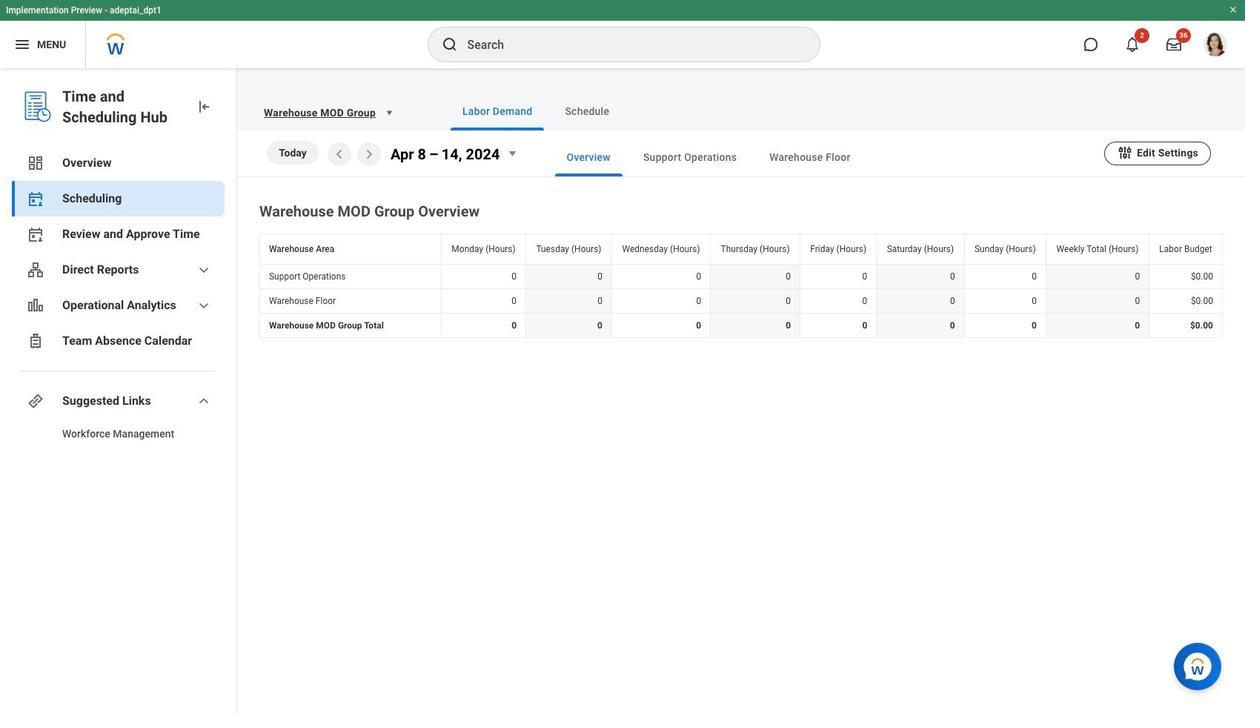 Task type: vqa. For each thing, say whether or not it's contained in the screenshot.
adeptai_dpt1
no



Task type: locate. For each thing, give the bounding box(es) containing it.
configure image
[[1117, 144, 1134, 161]]

2 calendar user solid image from the top
[[27, 225, 44, 243]]

0 vertical spatial chevron down small image
[[195, 297, 213, 314]]

chevron right small image
[[360, 145, 378, 163]]

chevron left small image
[[331, 145, 348, 163]]

calendar user solid image down dashboard icon
[[27, 190, 44, 208]]

tab panel
[[237, 130, 1246, 341]]

search image
[[441, 36, 459, 53]]

inbox large image
[[1167, 37, 1182, 52]]

1 vertical spatial caret down small image
[[503, 145, 521, 162]]

Search Workday  search field
[[467, 28, 789, 61]]

1 vertical spatial chevron down small image
[[195, 392, 213, 410]]

task timeoff image
[[27, 332, 44, 350]]

banner
[[0, 0, 1246, 68]]

tab list
[[421, 92, 1228, 130], [525, 138, 1105, 176]]

0 vertical spatial calendar user solid image
[[27, 190, 44, 208]]

chevron down small image
[[195, 297, 213, 314], [195, 392, 213, 410]]

1 calendar user solid image from the top
[[27, 190, 44, 208]]

transformation import image
[[195, 98, 213, 116]]

1 chevron down small image from the top
[[195, 297, 213, 314]]

1 vertical spatial tab list
[[525, 138, 1105, 176]]

1 vertical spatial calendar user solid image
[[27, 225, 44, 243]]

justify image
[[13, 36, 31, 53]]

calendar user solid image
[[27, 190, 44, 208], [27, 225, 44, 243]]

navigation pane region
[[0, 68, 237, 714]]

link image
[[27, 392, 44, 410]]

0 vertical spatial caret down small image
[[382, 105, 397, 120]]

dashboard image
[[27, 154, 44, 172]]

caret down small image
[[382, 105, 397, 120], [503, 145, 521, 162]]

2 chevron down small image from the top
[[195, 392, 213, 410]]

calendar user solid image up view team image
[[27, 225, 44, 243]]

1 horizontal spatial caret down small image
[[503, 145, 521, 162]]



Task type: describe. For each thing, give the bounding box(es) containing it.
chevron down small image
[[195, 261, 213, 279]]

time and scheduling hub element
[[62, 86, 183, 128]]

0 horizontal spatial caret down small image
[[382, 105, 397, 120]]

chevron down small image for link image
[[195, 392, 213, 410]]

view team image
[[27, 261, 44, 279]]

chevron down small image for chart image
[[195, 297, 213, 314]]

close environment banner image
[[1229, 5, 1238, 14]]

notifications large image
[[1126, 37, 1140, 52]]

chart image
[[27, 297, 44, 314]]

profile logan mcneil image
[[1204, 33, 1228, 59]]

0 vertical spatial tab list
[[421, 92, 1228, 130]]



